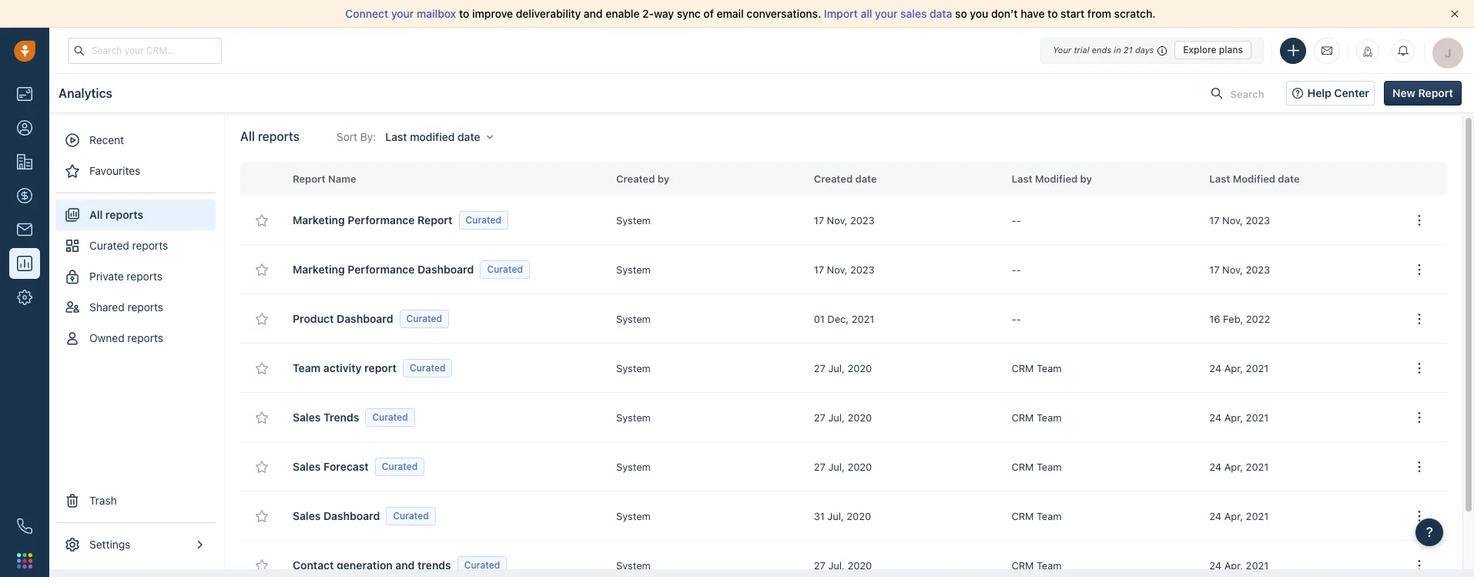 Task type: locate. For each thing, give the bounding box(es) containing it.
days
[[1136, 45, 1154, 55]]

improve
[[472, 7, 513, 20]]

to
[[459, 7, 470, 20], [1048, 7, 1058, 20]]

and
[[584, 7, 603, 20]]

don't
[[992, 7, 1018, 20]]

connect
[[345, 7, 389, 20]]

0 horizontal spatial to
[[459, 7, 470, 20]]

sales
[[901, 7, 927, 20]]

your right all
[[875, 7, 898, 20]]

phone element
[[9, 511, 40, 542]]

ends
[[1092, 45, 1112, 55]]

explore
[[1184, 44, 1217, 55]]

your trial ends in 21 days
[[1053, 45, 1154, 55]]

2-
[[643, 7, 654, 20]]

to left start
[[1048, 7, 1058, 20]]

1 horizontal spatial your
[[875, 7, 898, 20]]

explore plans link
[[1175, 41, 1252, 59]]

your
[[391, 7, 414, 20], [875, 7, 898, 20]]

from
[[1088, 7, 1112, 20]]

import all your sales data link
[[824, 7, 955, 20]]

your
[[1053, 45, 1072, 55]]

0 horizontal spatial your
[[391, 7, 414, 20]]

your left mailbox
[[391, 7, 414, 20]]

1 horizontal spatial to
[[1048, 7, 1058, 20]]

sync
[[677, 7, 701, 20]]

start
[[1061, 7, 1085, 20]]

freshworks switcher image
[[17, 553, 32, 568]]

to right mailbox
[[459, 7, 470, 20]]

explore plans
[[1184, 44, 1244, 55]]

trial
[[1074, 45, 1090, 55]]



Task type: describe. For each thing, give the bounding box(es) containing it.
of
[[704, 7, 714, 20]]

have
[[1021, 7, 1045, 20]]

conversations.
[[747, 7, 822, 20]]

connect your mailbox to improve deliverability and enable 2-way sync of email conversations. import all your sales data so you don't have to start from scratch.
[[345, 7, 1156, 20]]

so
[[955, 7, 968, 20]]

plans
[[1220, 44, 1244, 55]]

deliverability
[[516, 7, 581, 20]]

enable
[[606, 7, 640, 20]]

close image
[[1452, 10, 1459, 18]]

you
[[970, 7, 989, 20]]

what's new image
[[1363, 46, 1374, 57]]

email
[[717, 7, 744, 20]]

way
[[654, 7, 674, 20]]

21
[[1124, 45, 1133, 55]]

1 your from the left
[[391, 7, 414, 20]]

2 your from the left
[[875, 7, 898, 20]]

Search your CRM... text field
[[68, 37, 222, 64]]

import
[[824, 7, 858, 20]]

mailbox
[[417, 7, 456, 20]]

all
[[861, 7, 873, 20]]

scratch.
[[1115, 7, 1156, 20]]

data
[[930, 7, 953, 20]]

phone image
[[17, 519, 32, 534]]

1 to from the left
[[459, 7, 470, 20]]

2 to from the left
[[1048, 7, 1058, 20]]

send email image
[[1322, 44, 1333, 57]]

in
[[1114, 45, 1122, 55]]

connect your mailbox link
[[345, 7, 459, 20]]



Task type: vqa. For each thing, say whether or not it's contained in the screenshot.
(Sample) Re: Final discussion about the deal (2) ago
no



